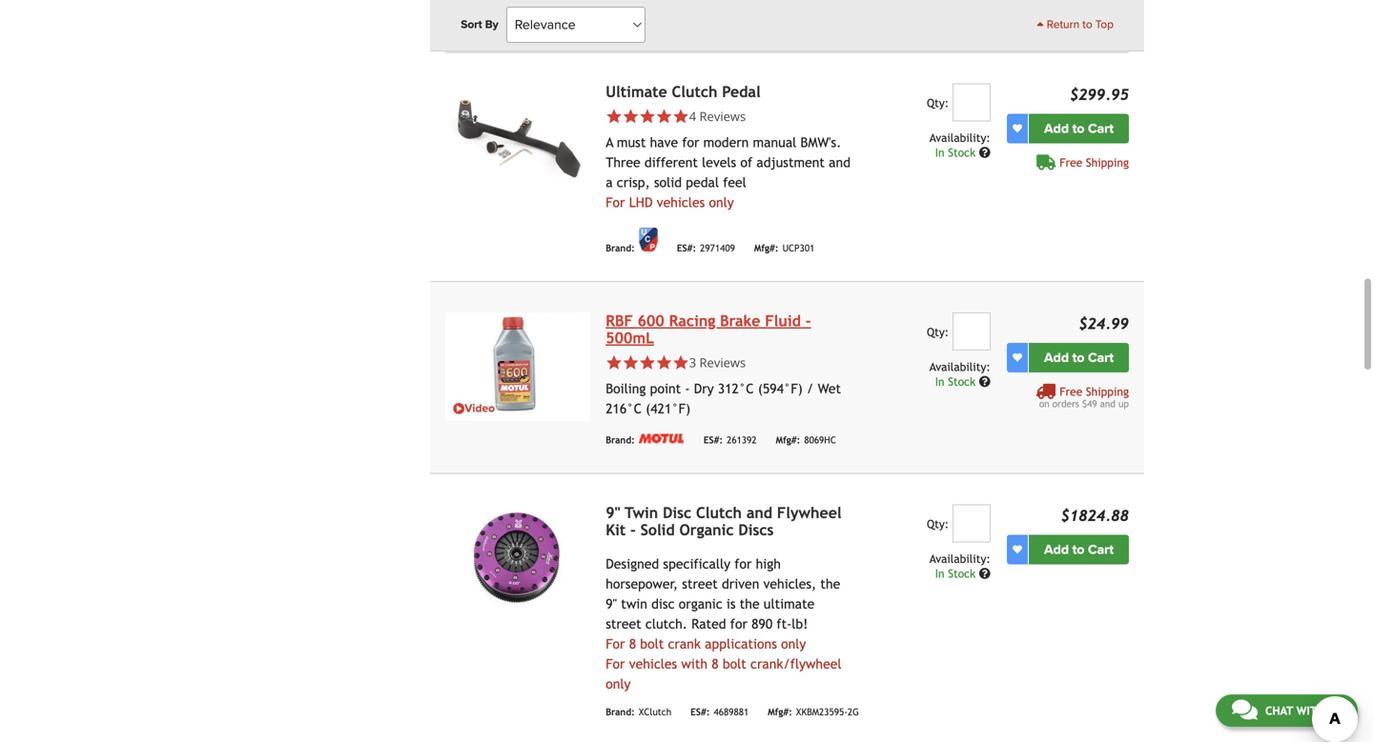 Task type: vqa. For each thing, say whether or not it's contained in the screenshot.
LEVELS
yes



Task type: locate. For each thing, give the bounding box(es) containing it.
9" left twin
[[606, 597, 617, 612]]

street down twin
[[606, 617, 641, 632]]

of
[[740, 155, 753, 170]]

2 vertical spatial in stock
[[935, 567, 979, 581]]

add to cart up free shipping
[[1044, 120, 1114, 137]]

0 vertical spatial add to cart button
[[1029, 114, 1129, 143]]

qty:
[[927, 96, 949, 109], [927, 325, 949, 339], [927, 518, 949, 531]]

2 star image from the top
[[639, 355, 656, 371]]

2 in stock from the top
[[935, 375, 979, 388]]

organic
[[679, 521, 734, 539]]

1 in from the top
[[935, 146, 945, 159]]

add to cart button for $299.95
[[1029, 114, 1129, 143]]

- left 'dry'
[[685, 381, 690, 396]]

0 vertical spatial cart
[[1088, 120, 1114, 137]]

1 vertical spatial add to wish list image
[[1013, 545, 1022, 555]]

add to cart down $1824.88
[[1044, 542, 1114, 558]]

cart down "$299.95"
[[1088, 120, 1114, 137]]

8 down twin
[[629, 637, 636, 652]]

point
[[650, 381, 681, 396]]

3 add to cart from the top
[[1044, 542, 1114, 558]]

1 horizontal spatial and
[[829, 155, 851, 170]]

chat with us link
[[1216, 695, 1358, 728]]

with left us
[[1297, 705, 1325, 718]]

1 add to wish list image from the top
[[1013, 353, 1022, 363]]

- right fluid on the right of page
[[805, 312, 811, 330]]

2 horizontal spatial -
[[805, 312, 811, 330]]

1 for from the top
[[606, 195, 625, 210]]

wet
[[818, 381, 841, 396]]

1 horizontal spatial the
[[820, 577, 840, 592]]

0 vertical spatial star image
[[639, 108, 656, 125]]

add down $1824.88
[[1044, 542, 1069, 558]]

1 reviews from the top
[[699, 108, 746, 125]]

2 vertical spatial stock
[[948, 567, 976, 581]]

for up applications
[[730, 617, 748, 632]]

brand:
[[606, 13, 635, 24], [606, 243, 635, 254], [606, 435, 635, 446], [606, 707, 635, 718]]

es#: left '4689881'
[[691, 707, 710, 718]]

2 question circle image from the top
[[979, 376, 991, 387]]

star image down ultimate
[[639, 108, 656, 125]]

2 shipping from the top
[[1086, 385, 1129, 398]]

chat
[[1265, 705, 1293, 718]]

0 vertical spatial shipping
[[1086, 156, 1129, 169]]

$299.95
[[1070, 86, 1129, 103]]

1 brand: from the top
[[606, 13, 635, 24]]

star image down 500ml
[[639, 355, 656, 371]]

mfg#: for ultimate clutch pedal
[[754, 243, 779, 254]]

0 vertical spatial add
[[1044, 120, 1069, 137]]

1 in stock from the top
[[935, 146, 979, 159]]

es#4689881 - xkbm23595-2g - 9" twin disc clutch and flywheel kit - solid organic discs - designed specifically for high horsepower, street driven vehicles, the 9" twin disc organic is the ultimate street clutch. rated for 890 ft-lb! - xclutch - bmw image
[[446, 505, 590, 613]]

1 vertical spatial street
[[606, 617, 641, 632]]

for up driven
[[735, 557, 752, 572]]

cart for $1824.88
[[1088, 542, 1114, 558]]

star image inside 4 reviews link
[[639, 108, 656, 125]]

add for $24.99
[[1044, 350, 1069, 366]]

2 in from the top
[[935, 375, 945, 388]]

0 vertical spatial in stock
[[935, 146, 979, 159]]

for down twin
[[606, 637, 625, 652]]

0 horizontal spatial and
[[746, 504, 772, 522]]

es#: left 2971409
[[677, 243, 696, 254]]

0 vertical spatial availability:
[[930, 131, 991, 144]]

brand: down '216°c' at the bottom left
[[606, 435, 635, 446]]

for inside a must have for modern manual bmw's. three different levels of adjustment and a crisp, solid pedal feel for lhd vehicles only
[[682, 135, 699, 150]]

0 vertical spatial question circle image
[[979, 147, 991, 158]]

clutch
[[672, 83, 718, 100], [696, 504, 742, 522]]

add to cart button up the free shipping on orders $49 and up
[[1029, 343, 1129, 373]]

bolt down clutch.
[[640, 637, 664, 652]]

only
[[709, 195, 734, 210], [781, 637, 806, 652], [606, 677, 631, 692]]

bmw's.
[[801, 135, 841, 150]]

clutch right disc
[[696, 504, 742, 522]]

and left up
[[1100, 398, 1116, 409]]

bolt down applications
[[723, 657, 746, 672]]

1 shipping from the top
[[1086, 156, 1129, 169]]

mfg#: left ucp301
[[754, 243, 779, 254]]

reviews up modern
[[699, 108, 746, 125]]

0 vertical spatial for
[[682, 135, 699, 150]]

es#: 261392
[[704, 435, 757, 446]]

street up organic
[[682, 577, 718, 592]]

and inside 9" twin disc clutch and flywheel kit - solid organic discs
[[746, 504, 772, 522]]

1 vertical spatial with
[[1297, 705, 1325, 718]]

bolt
[[640, 637, 664, 652], [723, 657, 746, 672]]

1 vertical spatial and
[[1100, 398, 1116, 409]]

2 qty: from the top
[[927, 325, 949, 339]]

cart down $1824.88
[[1088, 542, 1114, 558]]

manual
[[753, 135, 797, 150]]

rbf 600 racing brake fluid - 500ml link
[[606, 312, 811, 347]]

3 reviews link
[[606, 354, 852, 371], [689, 354, 746, 371]]

vehicles inside a must have for modern manual bmw's. three different levels of adjustment and a crisp, solid pedal feel for lhd vehicles only
[[657, 195, 705, 210]]

2 vertical spatial -
[[630, 521, 636, 539]]

1 vertical spatial question circle image
[[979, 376, 991, 387]]

with
[[681, 657, 708, 672], [1297, 705, 1325, 718]]

0 vertical spatial and
[[829, 155, 851, 170]]

free inside the free shipping on orders $49 and up
[[1060, 385, 1083, 398]]

0 horizontal spatial with
[[681, 657, 708, 672]]

mfg#: 8069hc
[[776, 435, 836, 446]]

0 vertical spatial 9"
[[606, 504, 620, 522]]

only down feel
[[709, 195, 734, 210]]

assembled by ecs - corporate logo image
[[639, 0, 734, 22]]

$24.99
[[1079, 315, 1129, 333]]

3 add to cart button from the top
[[1029, 535, 1129, 565]]

shipping down "$299.95"
[[1086, 156, 1129, 169]]

0 horizontal spatial bolt
[[640, 637, 664, 652]]

1 availability: from the top
[[930, 131, 991, 144]]

216°c
[[606, 401, 642, 416]]

add to cart up the free shipping on orders $49 and up
[[1044, 350, 1114, 366]]

4689881
[[714, 707, 749, 718]]

1 vertical spatial only
[[781, 637, 806, 652]]

es#: 2971409
[[677, 243, 735, 254]]

add up orders
[[1044, 350, 1069, 366]]

ultimate clutch pedal
[[606, 83, 761, 100]]

9"
[[606, 504, 620, 522], [606, 597, 617, 612]]

free right on
[[1060, 385, 1083, 398]]

star image inside "3 reviews" link
[[639, 355, 656, 371]]

2 add from the top
[[1044, 350, 1069, 366]]

9" inside 9" twin disc clutch and flywheel kit - solid organic discs
[[606, 504, 620, 522]]

clutch up 4
[[672, 83, 718, 100]]

8 down applications
[[712, 657, 719, 672]]

and left flywheel
[[746, 504, 772, 522]]

2 vertical spatial in
[[935, 567, 945, 581]]

specifically
[[663, 557, 730, 572]]

comments image
[[1232, 699, 1258, 722]]

1 vertical spatial 8
[[712, 657, 719, 672]]

ultimate clutch pedal link
[[606, 83, 761, 100]]

only up "brand: xclutch"
[[606, 677, 631, 692]]

for down a
[[606, 195, 625, 210]]

the right is
[[740, 597, 760, 612]]

2 9" from the top
[[606, 597, 617, 612]]

up
[[1119, 398, 1129, 409]]

vehicles
[[657, 195, 705, 210], [629, 657, 677, 672]]

2 stock from the top
[[948, 375, 976, 388]]

to for $299.95
[[1072, 120, 1085, 137]]

1 vertical spatial qty:
[[927, 325, 949, 339]]

2 cart from the top
[[1088, 350, 1114, 366]]

0 vertical spatial add to wish list image
[[1013, 353, 1022, 363]]

free down "$299.95"
[[1060, 156, 1083, 169]]

to down $1824.88
[[1072, 542, 1085, 558]]

- inside rbf 600 racing brake fluid - 500ml
[[805, 312, 811, 330]]

1 vertical spatial -
[[685, 381, 690, 396]]

add to wish list image for $1824.88
[[1013, 545, 1022, 555]]

1 vertical spatial in stock
[[935, 375, 979, 388]]

brand: for motul - corporate logo
[[606, 435, 635, 446]]

1 horizontal spatial -
[[685, 381, 690, 396]]

1 cart from the top
[[1088, 120, 1114, 137]]

3 cart from the top
[[1088, 542, 1114, 558]]

1 vertical spatial 9"
[[606, 597, 617, 612]]

with down 'crank'
[[681, 657, 708, 672]]

2 for from the top
[[606, 637, 625, 652]]

star image
[[606, 108, 622, 125], [622, 108, 639, 125], [656, 108, 672, 125], [672, 108, 689, 125], [606, 355, 622, 371], [622, 355, 639, 371], [656, 355, 672, 371], [672, 355, 689, 371]]

flywheel
[[777, 504, 842, 522]]

vehicles,
[[763, 577, 816, 592]]

brand: left assembled by ecs - corporate logo
[[606, 13, 635, 24]]

in stock
[[935, 146, 979, 159], [935, 375, 979, 388], [935, 567, 979, 581]]

0 vertical spatial clutch
[[672, 83, 718, 100]]

1 vertical spatial cart
[[1088, 350, 1114, 366]]

vehicles down the solid
[[657, 195, 705, 210]]

mfg#: left 8069hc
[[776, 435, 800, 446]]

1 question circle image from the top
[[979, 147, 991, 158]]

0 vertical spatial mfg#:
[[754, 243, 779, 254]]

1 vertical spatial add
[[1044, 350, 1069, 366]]

street
[[682, 577, 718, 592], [606, 617, 641, 632]]

2 vertical spatial add
[[1044, 542, 1069, 558]]

0 vertical spatial add to cart
[[1044, 120, 1114, 137]]

twin
[[625, 504, 658, 522]]

None number field
[[952, 83, 991, 121], [952, 313, 991, 351], [952, 505, 991, 543], [952, 83, 991, 121], [952, 313, 991, 351], [952, 505, 991, 543]]

to for $24.99
[[1072, 350, 1085, 366]]

-
[[805, 312, 811, 330], [685, 381, 690, 396], [630, 521, 636, 539]]

for down 4
[[682, 135, 699, 150]]

free shipping
[[1060, 156, 1129, 169]]

must
[[617, 135, 646, 150]]

shipping inside the free shipping on orders $49 and up
[[1086, 385, 1129, 398]]

crank/flywheel
[[750, 657, 842, 672]]

2 vertical spatial add to cart button
[[1029, 535, 1129, 565]]

0 vertical spatial es#:
[[677, 243, 696, 254]]

2 vertical spatial cart
[[1088, 542, 1114, 558]]

0 horizontal spatial -
[[630, 521, 636, 539]]

0 vertical spatial vehicles
[[657, 195, 705, 210]]

1 add to cart button from the top
[[1029, 114, 1129, 143]]

1 horizontal spatial only
[[709, 195, 734, 210]]

reviews
[[699, 108, 746, 125], [699, 354, 746, 371]]

0 vertical spatial free
[[1060, 156, 1083, 169]]

shipping for free shipping on orders $49 and up
[[1086, 385, 1129, 398]]

to up the free shipping on orders $49 and up
[[1072, 350, 1085, 366]]

three
[[606, 155, 641, 170]]

add to cart for $24.99
[[1044, 350, 1114, 366]]

free
[[1060, 156, 1083, 169], [1060, 385, 1083, 398]]

2 reviews from the top
[[699, 354, 746, 371]]

2 add to cart button from the top
[[1029, 343, 1129, 373]]

boiling
[[606, 381, 646, 396]]

mfg#: left xkbm23595-
[[768, 707, 792, 718]]

add to wish list image
[[1013, 353, 1022, 363], [1013, 545, 1022, 555]]

only inside a must have for modern manual bmw's. three different levels of adjustment and a crisp, solid pedal feel for lhd vehicles only
[[709, 195, 734, 210]]

0 vertical spatial stock
[[948, 146, 976, 159]]

0 horizontal spatial only
[[606, 677, 631, 692]]

1 vertical spatial shipping
[[1086, 385, 1129, 398]]

availability:
[[930, 131, 991, 144], [930, 360, 991, 374], [930, 552, 991, 566]]

vehicles down 'crank'
[[629, 657, 677, 672]]

cart for $299.95
[[1088, 120, 1114, 137]]

1 vertical spatial stock
[[948, 375, 976, 388]]

2 vertical spatial and
[[746, 504, 772, 522]]

stock for $299.95
[[948, 146, 976, 159]]

0 horizontal spatial the
[[740, 597, 760, 612]]

1 horizontal spatial street
[[682, 577, 718, 592]]

2 vertical spatial only
[[606, 677, 631, 692]]

brand: left ultimate clutch pedal - corporate logo
[[606, 243, 635, 254]]

add to cart button down $1824.88
[[1029, 535, 1129, 565]]

0 vertical spatial only
[[709, 195, 734, 210]]

add right add to wish list image
[[1044, 120, 1069, 137]]

1 vertical spatial reviews
[[699, 354, 746, 371]]

0 vertical spatial reviews
[[699, 108, 746, 125]]

0 vertical spatial qty:
[[927, 96, 949, 109]]

2 vertical spatial for
[[730, 617, 748, 632]]

pedal
[[686, 175, 719, 190]]

1 horizontal spatial bolt
[[723, 657, 746, 672]]

2 availability: from the top
[[930, 360, 991, 374]]

(594°f)
[[758, 381, 803, 396]]

3 reviews link up 312°c
[[606, 354, 852, 371]]

2 vertical spatial for
[[606, 657, 625, 672]]

- right kit
[[630, 521, 636, 539]]

question circle image
[[979, 568, 991, 580]]

1 stock from the top
[[948, 146, 976, 159]]

2 vertical spatial mfg#:
[[768, 707, 792, 718]]

2 brand: from the top
[[606, 243, 635, 254]]

es#: left 261392
[[704, 435, 723, 446]]

for up "brand: xclutch"
[[606, 657, 625, 672]]

in
[[935, 146, 945, 159], [935, 375, 945, 388], [935, 567, 945, 581]]

free for free shipping on orders $49 and up
[[1060, 385, 1083, 398]]

3 add from the top
[[1044, 542, 1069, 558]]

qty: for $24.99
[[927, 325, 949, 339]]

add
[[1044, 120, 1069, 137], [1044, 350, 1069, 366], [1044, 542, 1069, 558]]

for
[[606, 195, 625, 210], [606, 637, 625, 652], [606, 657, 625, 672]]

adjustment
[[757, 155, 825, 170]]

to
[[1083, 18, 1093, 31], [1072, 120, 1085, 137], [1072, 350, 1085, 366], [1072, 542, 1085, 558]]

1 qty: from the top
[[927, 96, 949, 109]]

and
[[829, 155, 851, 170], [1100, 398, 1116, 409], [746, 504, 772, 522]]

0 vertical spatial -
[[805, 312, 811, 330]]

disc
[[651, 597, 675, 612]]

to up free shipping
[[1072, 120, 1085, 137]]

1 9" from the top
[[606, 504, 620, 522]]

reviews for racing
[[699, 354, 746, 371]]

- inside 9" twin disc clutch and flywheel kit - solid organic discs
[[630, 521, 636, 539]]

ft-
[[777, 617, 792, 632]]

1 vertical spatial star image
[[639, 355, 656, 371]]

1 vertical spatial es#:
[[704, 435, 723, 446]]

0 vertical spatial 8
[[629, 637, 636, 652]]

1 vertical spatial for
[[606, 637, 625, 652]]

1 add to cart from the top
[[1044, 120, 1114, 137]]

0 vertical spatial with
[[681, 657, 708, 672]]

500ml
[[606, 329, 654, 347]]

1 4 reviews link from the left
[[606, 108, 852, 125]]

2 vertical spatial qty:
[[927, 518, 949, 531]]

qty: for $299.95
[[927, 96, 949, 109]]

and down bmw's.
[[829, 155, 851, 170]]

cart for $24.99
[[1088, 350, 1114, 366]]

question circle image for $24.99
[[979, 376, 991, 387]]

es#261392 - 8069hc - rbf 600 racing brake fluid - 500ml - boiling point - dry 312c (594f) / wet 216c (421f) - motul - audi bmw volkswagen mini image
[[446, 313, 590, 421]]

1 vertical spatial free
[[1060, 385, 1083, 398]]

crisp,
[[617, 175, 650, 190]]

3 for from the top
[[606, 657, 625, 672]]

question circle image
[[979, 147, 991, 158], [979, 376, 991, 387]]

es#:
[[677, 243, 696, 254], [704, 435, 723, 446], [691, 707, 710, 718]]

1 vertical spatial availability:
[[930, 360, 991, 374]]

2 free from the top
[[1060, 385, 1083, 398]]

mfg#: xkbm23595-2g
[[768, 707, 859, 718]]

designed
[[606, 557, 659, 572]]

0 vertical spatial in
[[935, 146, 945, 159]]

3 reviews link up 'dry'
[[689, 354, 746, 371]]

only up crank/flywheel
[[781, 637, 806, 652]]

2 horizontal spatial and
[[1100, 398, 1116, 409]]

brand: left the xclutch
[[606, 707, 635, 718]]

9" inside designed specifically for high horsepower, street driven vehicles, the 9" twin disc organic is the ultimate street clutch. rated for 890 ft-lb! for 8 bolt crank applications only for vehicles with 8 bolt crank/flywheel only
[[606, 597, 617, 612]]

the right vehicles,
[[820, 577, 840, 592]]

0 horizontal spatial 8
[[629, 637, 636, 652]]

reviews up 312°c
[[699, 354, 746, 371]]

1 vertical spatial vehicles
[[629, 657, 677, 672]]

2 vertical spatial availability:
[[930, 552, 991, 566]]

0 vertical spatial for
[[606, 195, 625, 210]]

3 brand: from the top
[[606, 435, 635, 446]]

1 vertical spatial mfg#:
[[776, 435, 800, 446]]

to left top
[[1083, 18, 1093, 31]]

2 horizontal spatial only
[[781, 637, 806, 652]]

for
[[682, 135, 699, 150], [735, 557, 752, 572], [730, 617, 748, 632]]

lb!
[[792, 617, 808, 632]]

1 add from the top
[[1044, 120, 1069, 137]]

star image
[[639, 108, 656, 125], [639, 355, 656, 371]]

1 free from the top
[[1060, 156, 1083, 169]]

1 vertical spatial add to cart button
[[1029, 343, 1129, 373]]

$1824.88
[[1061, 507, 1129, 525]]

cart down $24.99
[[1088, 350, 1114, 366]]

1 vertical spatial in
[[935, 375, 945, 388]]

brand: xclutch
[[606, 707, 671, 718]]

solid
[[654, 175, 682, 190]]

shipping right orders
[[1086, 385, 1129, 398]]

2 vertical spatial es#:
[[691, 707, 710, 718]]

2 vertical spatial add to cart
[[1044, 542, 1114, 558]]

add to cart button up free shipping
[[1029, 114, 1129, 143]]

orders
[[1052, 398, 1079, 409]]

1 vertical spatial clutch
[[696, 504, 742, 522]]

9" left 'twin'
[[606, 504, 620, 522]]

rbf
[[606, 312, 633, 330]]

1 star image from the top
[[639, 108, 656, 125]]

2 add to wish list image from the top
[[1013, 545, 1022, 555]]

3
[[689, 354, 696, 371]]

1 vertical spatial add to cart
[[1044, 350, 1114, 366]]

availability: for $299.95
[[930, 131, 991, 144]]

a
[[606, 175, 613, 190]]

2 add to cart from the top
[[1044, 350, 1114, 366]]



Task type: describe. For each thing, give the bounding box(es) containing it.
es#: 4689881
[[691, 707, 749, 718]]

9" twin disc clutch and flywheel kit - solid organic discs
[[606, 504, 842, 539]]

caret up image
[[1037, 18, 1044, 30]]

in for $24.99
[[935, 375, 945, 388]]

with inside designed specifically for high horsepower, street driven vehicles, the 9" twin disc organic is the ultimate street clutch. rated for 890 ft-lb! for 8 bolt crank applications only for vehicles with 8 bolt crank/flywheel only
[[681, 657, 708, 672]]

4
[[689, 108, 696, 125]]

1 horizontal spatial 8
[[712, 657, 719, 672]]

motul - corporate logo image
[[639, 434, 684, 444]]

boiling point - dry 312°c (594°f) / wet 216°c (421°f)
[[606, 381, 841, 416]]

ultimate
[[606, 83, 667, 100]]

ucp301
[[782, 243, 815, 254]]

2 4 reviews link from the left
[[689, 108, 746, 125]]

disc
[[663, 504, 692, 522]]

racing
[[669, 312, 715, 330]]

free shipping on orders $49 and up
[[1039, 385, 1129, 409]]

organic
[[679, 597, 722, 612]]

in for $299.95
[[935, 146, 945, 159]]

and inside the free shipping on orders $49 and up
[[1100, 398, 1116, 409]]

return
[[1047, 18, 1080, 31]]

600
[[638, 312, 664, 330]]

vehicles inside designed specifically for high horsepower, street driven vehicles, the 9" twin disc organic is the ultimate street clutch. rated for 890 ft-lb! for 8 bolt crank applications only for vehicles with 8 bolt crank/flywheel only
[[629, 657, 677, 672]]

feel
[[723, 175, 746, 190]]

top
[[1095, 18, 1114, 31]]

dry
[[694, 381, 714, 396]]

by
[[485, 18, 499, 31]]

3 reviews
[[689, 354, 746, 371]]

to for $1824.88
[[1072, 542, 1085, 558]]

4 reviews
[[689, 108, 746, 125]]

in stock for $24.99
[[935, 375, 979, 388]]

add for $299.95
[[1044, 120, 1069, 137]]

add to cart button for $24.99
[[1029, 343, 1129, 373]]

solid
[[641, 521, 675, 539]]

3 qty: from the top
[[927, 518, 949, 531]]

return to top link
[[1037, 16, 1114, 33]]

stock for $24.99
[[948, 375, 976, 388]]

0 vertical spatial street
[[682, 577, 718, 592]]

3 availability: from the top
[[930, 552, 991, 566]]

- inside boiling point - dry 312°c (594°f) / wet 216°c (421°f)
[[685, 381, 690, 396]]

rated
[[691, 617, 726, 632]]

star image for ultimate
[[639, 108, 656, 125]]

driven
[[722, 577, 759, 592]]

have
[[650, 135, 678, 150]]

2g
[[848, 707, 859, 718]]

a
[[606, 135, 613, 150]]

261392
[[727, 435, 757, 446]]

0 vertical spatial bolt
[[640, 637, 664, 652]]

clutch.
[[645, 617, 687, 632]]

designed specifically for high horsepower, street driven vehicles, the 9" twin disc organic is the ultimate street clutch. rated for 890 ft-lb! for 8 bolt crank applications only for vehicles with 8 bolt crank/flywheel only
[[606, 557, 842, 692]]

shipping for free shipping
[[1086, 156, 1129, 169]]

0 horizontal spatial street
[[606, 617, 641, 632]]

rbf 600 racing brake fluid - 500ml
[[606, 312, 811, 347]]

1 vertical spatial for
[[735, 557, 752, 572]]

xclutch
[[639, 707, 671, 718]]

brand: for ultimate clutch pedal - corporate logo
[[606, 243, 635, 254]]

890
[[752, 617, 773, 632]]

reviews for pedal
[[699, 108, 746, 125]]

1 vertical spatial bolt
[[723, 657, 746, 672]]

0 vertical spatial the
[[820, 577, 840, 592]]

horsepower,
[[606, 577, 678, 592]]

2 3 reviews link from the left
[[689, 354, 746, 371]]

3 stock from the top
[[948, 567, 976, 581]]

xkbm23595-
[[796, 707, 848, 718]]

clutch inside 9" twin disc clutch and flywheel kit - solid organic discs
[[696, 504, 742, 522]]

es#: for pedal
[[677, 243, 696, 254]]

4 brand: from the top
[[606, 707, 635, 718]]

$49
[[1082, 398, 1097, 409]]

lhd
[[629, 195, 653, 210]]

ultimate
[[764, 597, 815, 612]]

star image for rbf
[[639, 355, 656, 371]]

return to top
[[1044, 18, 1114, 31]]

add to wish list image for $24.99
[[1013, 353, 1022, 363]]

312°c
[[718, 381, 754, 396]]

kit
[[606, 521, 626, 539]]

add to cart button for $1824.88
[[1029, 535, 1129, 565]]

is
[[726, 597, 736, 612]]

ultimate clutch pedal - corporate logo image
[[639, 228, 658, 252]]

mfg#: for rbf 600 racing brake fluid - 500ml
[[776, 435, 800, 446]]

applications
[[705, 637, 777, 652]]

3 in from the top
[[935, 567, 945, 581]]

1 horizontal spatial with
[[1297, 705, 1325, 718]]

add for $1824.88
[[1044, 542, 1069, 558]]

sort
[[461, 18, 482, 31]]

to inside return to top link
[[1083, 18, 1093, 31]]

for inside a must have for modern manual bmw's. three different levels of adjustment and a crisp, solid pedal feel for lhd vehicles only
[[606, 195, 625, 210]]

8069hc
[[804, 435, 836, 446]]

fluid
[[765, 312, 801, 330]]

2971409
[[700, 243, 735, 254]]

brand: for assembled by ecs - corporate logo
[[606, 13, 635, 24]]

discs
[[738, 521, 774, 539]]

es#: for racing
[[704, 435, 723, 446]]

add to cart for $1824.88
[[1044, 542, 1114, 558]]

es#2971409 - ucp301 - ultimate clutch pedal - a must have for modern manual bmw's. three different levels of adjustment and a crisp, solid pedal feel - ultimate clutch pedal - bmw image
[[446, 83, 590, 192]]

in stock for $299.95
[[935, 146, 979, 159]]

availability: for $24.99
[[930, 360, 991, 374]]

(421°f)
[[646, 401, 691, 416]]

a must have for modern manual bmw's. three different levels of adjustment and a crisp, solid pedal feel for lhd vehicles only
[[606, 135, 851, 210]]

free for free shipping
[[1060, 156, 1083, 169]]

chat with us
[[1265, 705, 1342, 718]]

1 3 reviews link from the left
[[606, 354, 852, 371]]

3 in stock from the top
[[935, 567, 979, 581]]

and inside a must have for modern manual bmw's. three different levels of adjustment and a crisp, solid pedal feel for lhd vehicles only
[[829, 155, 851, 170]]

/
[[807, 381, 814, 396]]

twin
[[621, 597, 647, 612]]

1 vertical spatial the
[[740, 597, 760, 612]]

question circle image for $299.95
[[979, 147, 991, 158]]

crank
[[668, 637, 701, 652]]

brake
[[720, 312, 760, 330]]

add to wish list image
[[1013, 124, 1022, 133]]

levels
[[702, 155, 736, 170]]

us
[[1328, 705, 1342, 718]]

add to cart for $299.95
[[1044, 120, 1114, 137]]

pedal
[[722, 83, 761, 100]]

sort by
[[461, 18, 499, 31]]

9" twin disc clutch and flywheel kit - solid organic discs link
[[606, 504, 842, 539]]

different
[[645, 155, 698, 170]]

on
[[1039, 398, 1050, 409]]



